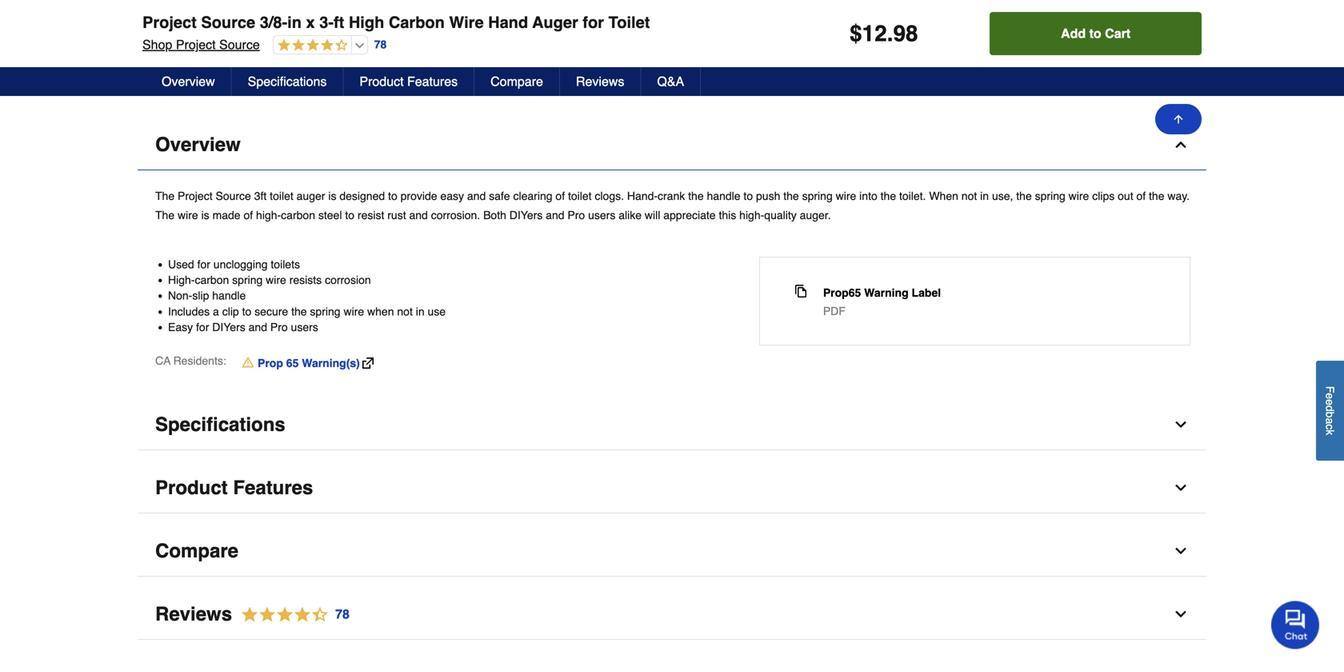 Task type: locate. For each thing, give the bounding box(es) containing it.
e up the b
[[1324, 399, 1337, 405]]

toilet right 3ft
[[270, 190, 293, 202]]

the right use,
[[1016, 190, 1032, 202]]

to right clip
[[242, 305, 251, 318]]

project for the
[[178, 190, 212, 202]]

rust
[[387, 209, 406, 222]]

overview button up 'crank'
[[138, 120, 1207, 170]]

in left use
[[416, 305, 425, 318]]

overview down shop project source
[[162, 74, 215, 89]]

1 high- from the left
[[256, 209, 281, 222]]

project
[[142, 13, 197, 32], [176, 37, 216, 52], [178, 190, 212, 202]]

specifications
[[248, 74, 327, 89], [155, 414, 285, 436]]

0 vertical spatial chevron down image
[[1173, 417, 1189, 433]]

overview button down shop project source
[[146, 67, 232, 96]]

the right into on the right of page
[[881, 190, 896, 202]]

in left x
[[287, 13, 302, 32]]

product features
[[360, 74, 458, 89], [155, 477, 313, 499]]

the up the quality
[[784, 190, 799, 202]]

0 horizontal spatial toilet
[[270, 190, 293, 202]]

clogs.
[[595, 190, 624, 202]]

not right when on the top right of page
[[962, 190, 977, 202]]

f
[[1324, 386, 1337, 393]]

0 horizontal spatial of
[[244, 209, 253, 222]]

1 vertical spatial compare
[[155, 540, 238, 562]]

0 vertical spatial compare button
[[475, 67, 560, 96]]

reviews button
[[560, 67, 641, 96]]

toilet left clogs.
[[568, 190, 592, 202]]

0 horizontal spatial handle
[[212, 289, 246, 302]]

.98 inside "$ 15 .98"
[[373, 42, 385, 53]]

users
[[588, 209, 616, 222], [291, 321, 318, 334]]

1 vertical spatial the
[[155, 209, 175, 222]]

diyers inside used for unclogging toilets high-carbon spring wire resists corrosion non-slip handle includes a clip to secure the spring wire when not in use easy for diyers and pro users
[[212, 321, 245, 334]]

a up k
[[1324, 418, 1337, 424]]

0 horizontal spatial not
[[397, 305, 413, 318]]

$ inside $ 12 .98
[[139, 42, 145, 53]]

0 vertical spatial a
[[213, 305, 219, 318]]

0 horizontal spatial .98
[[163, 42, 175, 53]]

2 vertical spatial in
[[416, 305, 425, 318]]

2 horizontal spatial of
[[1137, 190, 1146, 202]]

$ for $ 15 .98
[[350, 42, 355, 53]]

project for shop
[[176, 37, 216, 52]]

the inside used for unclogging toilets high-carbon spring wire resists corrosion non-slip handle includes a clip to secure the spring wire when not in use easy for diyers and pro users
[[291, 305, 307, 318]]

1 vertical spatial for
[[197, 258, 210, 271]]

for
[[583, 13, 604, 32], [197, 258, 210, 271], [196, 321, 209, 334]]

1 horizontal spatial toilet
[[568, 190, 592, 202]]

project source 3/8-in x 3-ft high carbon wire hand auger for toilet
[[142, 13, 650, 32]]

1 .98 from the left
[[163, 42, 175, 53]]

0 vertical spatial not
[[962, 190, 977, 202]]

1 vertical spatial users
[[291, 321, 318, 334]]

2 high- from the left
[[739, 209, 764, 222]]

users inside the project source 3ft toilet auger is designed to provide easy and safe clearing of toilet clogs. hand-crank the handle to push the spring wire into the toilet. when not in use, the spring wire clips out of the way. the wire is made of high-carbon steel to resist rust and corrosion. both diyers and pro users alike will appreciate this high-quality auger.
[[588, 209, 616, 222]]

prop65 warning label link
[[823, 285, 941, 301]]

0 horizontal spatial a
[[213, 305, 219, 318]]

prop 65 warning(s) link
[[242, 355, 374, 371]]

residents:
[[173, 354, 226, 367]]

2 vertical spatial project
[[178, 190, 212, 202]]

1 horizontal spatial 78
[[374, 38, 387, 51]]

save
[[585, 64, 606, 76]]

2 vertical spatial for
[[196, 321, 209, 334]]

0 vertical spatial carbon
[[281, 209, 315, 222]]

1 horizontal spatial a
[[1324, 418, 1337, 424]]

0 horizontal spatial product
[[155, 477, 228, 499]]

project up shop
[[142, 13, 197, 32]]

1 horizontal spatial product
[[360, 74, 404, 89]]

$ for $ 12 .98
[[139, 42, 145, 53]]

2 .98 from the left
[[373, 42, 385, 53]]

in
[[287, 13, 302, 32], [980, 190, 989, 202], [416, 305, 425, 318]]

0 vertical spatial reviews
[[576, 74, 624, 89]]

0 horizontal spatial product features
[[155, 477, 313, 499]]

1 vertical spatial diyers
[[212, 321, 245, 334]]

0 horizontal spatial compare
[[155, 540, 238, 562]]

users up prop 65 warning(s) 'link'
[[291, 321, 318, 334]]

1 list item from the left
[[560, 0, 734, 85]]

0 vertical spatial handle
[[707, 190, 741, 202]]

1 vertical spatial product features
[[155, 477, 313, 499]]

0 horizontal spatial diyers
[[212, 321, 245, 334]]

carbon up slip
[[195, 274, 229, 287]]

steel
[[318, 209, 342, 222]]

compare
[[491, 74, 543, 89], [155, 540, 238, 562]]

carbon down auger
[[281, 209, 315, 222]]

2 toilet from the left
[[568, 190, 592, 202]]

list item containing $3.78
[[560, 0, 734, 85]]

ca
[[155, 354, 170, 367]]

65
[[286, 357, 299, 370]]

1 vertical spatial overview button
[[138, 120, 1207, 170]]

overview button
[[146, 67, 232, 96], [138, 120, 1207, 170]]

0 vertical spatial compare
[[491, 74, 543, 89]]

diyers down the clearing
[[509, 209, 543, 222]]

1 vertical spatial carbon
[[195, 274, 229, 287]]

0 vertical spatial the
[[155, 190, 175, 202]]

resist
[[358, 209, 384, 222]]

e
[[1324, 393, 1337, 399], [1324, 399, 1337, 405]]

when
[[367, 305, 394, 318]]

chevron down image
[[1173, 417, 1189, 433], [1173, 480, 1189, 496], [1173, 606, 1189, 622]]

specifications down residents:
[[155, 414, 285, 436]]

wire left clips
[[1069, 190, 1089, 202]]

link icon image
[[362, 358, 374, 369]]

1 horizontal spatial high-
[[739, 209, 764, 222]]

1 vertical spatial 4.4 stars image
[[232, 604, 350, 626]]

list item
[[560, 0, 734, 85], [771, 0, 944, 85]]

chevron down image inside product features button
[[1173, 480, 1189, 496]]

carbon
[[281, 209, 315, 222], [195, 274, 229, 287]]

3 chevron down image from the top
[[1173, 606, 1189, 622]]

3/8-
[[260, 13, 287, 32]]

of right the clearing
[[556, 190, 565, 202]]

98
[[893, 21, 918, 46]]

compare for top compare button
[[491, 74, 543, 89]]

of
[[556, 190, 565, 202], [1137, 190, 1146, 202], [244, 209, 253, 222]]

pro
[[568, 209, 585, 222], [270, 321, 288, 334]]

carbon
[[389, 13, 445, 32]]

1 horizontal spatial not
[[962, 190, 977, 202]]

auger
[[532, 13, 578, 32]]

a left clip
[[213, 305, 219, 318]]

1 horizontal spatial features
[[407, 74, 458, 89]]

c
[[1324, 424, 1337, 430]]

1 vertical spatial chevron down image
[[1173, 480, 1189, 496]]

1 horizontal spatial handle
[[707, 190, 741, 202]]

0 horizontal spatial carbon
[[195, 274, 229, 287]]

is left made
[[201, 209, 209, 222]]

reviews
[[576, 74, 624, 89], [155, 603, 232, 625]]

arrow up image
[[1172, 113, 1185, 126]]

users down clogs.
[[588, 209, 616, 222]]

0 horizontal spatial list item
[[560, 0, 734, 85]]

spring
[[802, 190, 833, 202], [1035, 190, 1066, 202], [232, 274, 263, 287], [310, 305, 341, 318]]

1 vertical spatial source
[[219, 37, 260, 52]]

1 vertical spatial specifications
[[155, 414, 285, 436]]

1 vertical spatial a
[[1324, 418, 1337, 424]]

.98 for 12
[[163, 42, 175, 53]]

reviews inside button
[[576, 74, 624, 89]]

$ for $ 12 . 98
[[850, 21, 862, 46]]

1 horizontal spatial carbon
[[281, 209, 315, 222]]

0 vertical spatial pro
[[568, 209, 585, 222]]

and down the clearing
[[546, 209, 564, 222]]

1 the from the top
[[155, 190, 175, 202]]

0 horizontal spatial in
[[287, 13, 302, 32]]

chevron up image
[[1173, 137, 1189, 153]]

1 vertical spatial handle
[[212, 289, 246, 302]]

source
[[201, 13, 255, 32], [219, 37, 260, 52], [216, 190, 251, 202]]

0 horizontal spatial high-
[[256, 209, 281, 222]]

1 vertical spatial reviews
[[155, 603, 232, 625]]

chevron down image inside specifications button
[[1173, 417, 1189, 433]]

$
[[850, 21, 862, 46], [139, 42, 145, 53], [350, 42, 355, 53], [609, 64, 614, 76]]

for down includes
[[196, 321, 209, 334]]

0 horizontal spatial 12
[[145, 39, 163, 62]]

crank
[[658, 190, 685, 202]]

cart
[[1105, 26, 1131, 41]]

12 inside list item
[[145, 39, 163, 62]]

toilets
[[271, 258, 300, 271]]

f e e d b a c k button
[[1316, 361, 1344, 461]]

2 the from the top
[[155, 209, 175, 222]]

overview up made
[[155, 134, 241, 156]]

not right when
[[397, 305, 413, 318]]

spring up auger.
[[802, 190, 833, 202]]

carbon inside the project source 3ft toilet auger is designed to provide easy and safe clearing of toilet clogs. hand-crank the handle to push the spring wire into the toilet. when not in use, the spring wire clips out of the way. the wire is made of high-carbon steel to resist rust and corrosion. both diyers and pro users alike will appreciate this high-quality auger.
[[281, 209, 315, 222]]

includes
[[168, 305, 210, 318]]

0 horizontal spatial pro
[[270, 321, 288, 334]]

1 horizontal spatial compare
[[491, 74, 543, 89]]

$ inside "$ 15 .98"
[[350, 42, 355, 53]]

1 chevron down image from the top
[[1173, 417, 1189, 433]]

handle up clip
[[212, 289, 246, 302]]

1 horizontal spatial reviews
[[576, 74, 624, 89]]

pro inside used for unclogging toilets high-carbon spring wire resists corrosion non-slip handle includes a clip to secure the spring wire when not in use easy for diyers and pro users
[[270, 321, 288, 334]]

2 horizontal spatial in
[[980, 190, 989, 202]]

0 vertical spatial product features
[[360, 74, 458, 89]]

1 vertical spatial project
[[176, 37, 216, 52]]

1 horizontal spatial list item
[[771, 0, 944, 85]]

1 vertical spatial product features button
[[138, 463, 1207, 514]]

project inside the project source 3ft toilet auger is designed to provide easy and safe clearing of toilet clogs. hand-crank the handle to push the spring wire into the toilet. when not in use, the spring wire clips out of the way. the wire is made of high-carbon steel to resist rust and corrosion. both diyers and pro users alike will appreciate this high-quality auger.
[[178, 190, 212, 202]]

0 vertical spatial is
[[328, 190, 336, 202]]

out
[[1118, 190, 1133, 202]]

diyers down clip
[[212, 321, 245, 334]]

project right shop
[[176, 37, 216, 52]]

pdf
[[823, 305, 846, 318]]

source up shop project source
[[201, 13, 255, 32]]

the left way.
[[1149, 190, 1165, 202]]

project up made
[[178, 190, 212, 202]]

e up the d
[[1324, 393, 1337, 399]]

specifications down 3/8-
[[248, 74, 327, 89]]

is
[[328, 190, 336, 202], [201, 209, 209, 222]]

provide
[[401, 190, 437, 202]]

1 vertical spatial in
[[980, 190, 989, 202]]

0 vertical spatial 78
[[374, 38, 387, 51]]

wire left made
[[178, 209, 198, 222]]

0 horizontal spatial 78
[[335, 607, 350, 622]]

unclogging
[[213, 258, 268, 271]]

for left toilet
[[583, 13, 604, 32]]

features
[[407, 74, 458, 89], [233, 477, 313, 499]]

4.4 stars image containing 78
[[232, 604, 350, 626]]

of right made
[[244, 209, 253, 222]]

high-
[[168, 274, 195, 287]]

.98
[[163, 42, 175, 53], [373, 42, 385, 53]]

the
[[688, 190, 704, 202], [784, 190, 799, 202], [881, 190, 896, 202], [1016, 190, 1032, 202], [1149, 190, 1165, 202], [291, 305, 307, 318]]

of right the 'out'
[[1137, 190, 1146, 202]]

source inside the project source 3ft toilet auger is designed to provide easy and safe clearing of toilet clogs. hand-crank the handle to push the spring wire into the toilet. when not in use, the spring wire clips out of the way. the wire is made of high-carbon steel to resist rust and corrosion. both diyers and pro users alike will appreciate this high-quality auger.
[[216, 190, 251, 202]]

78
[[374, 38, 387, 51], [335, 607, 350, 622]]

.98 for 15
[[373, 42, 385, 53]]

a
[[213, 305, 219, 318], [1324, 418, 1337, 424]]

and down secure
[[249, 321, 267, 334]]

1 vertical spatial product
[[155, 477, 228, 499]]

high-
[[256, 209, 281, 222], [739, 209, 764, 222]]

chevron down image for reviews
[[1173, 606, 1189, 622]]

the
[[155, 190, 175, 202], [155, 209, 175, 222]]

handle inside the project source 3ft toilet auger is designed to provide easy and safe clearing of toilet clogs. hand-crank the handle to push the spring wire into the toilet. when not in use, the spring wire clips out of the way. the wire is made of high-carbon steel to resist rust and corrosion. both diyers and pro users alike will appreciate this high-quality auger.
[[707, 190, 741, 202]]

the right secure
[[291, 305, 307, 318]]

1 vertical spatial features
[[233, 477, 313, 499]]

pro left alike
[[568, 209, 585, 222]]

0 vertical spatial product features button
[[344, 67, 475, 96]]

to left "push"
[[744, 190, 753, 202]]

pro down secure
[[270, 321, 288, 334]]

prop65
[[823, 286, 861, 299]]

in left use,
[[980, 190, 989, 202]]

2 chevron down image from the top
[[1173, 480, 1189, 496]]

to inside button
[[1089, 26, 1102, 41]]

1 horizontal spatial .98
[[373, 42, 385, 53]]

4.4 stars image
[[273, 38, 348, 53], [232, 604, 350, 626]]

0 horizontal spatial users
[[291, 321, 318, 334]]

f e e d b a c k
[[1324, 386, 1337, 435]]

1 toilet from the left
[[270, 190, 293, 202]]

toilet
[[608, 13, 650, 32]]

is up steel
[[328, 190, 336, 202]]

$3.78 save $ 0.4
[[560, 64, 628, 76]]

2 vertical spatial source
[[216, 190, 251, 202]]

0 vertical spatial product
[[360, 74, 404, 89]]

clip
[[222, 305, 239, 318]]

safe
[[489, 190, 510, 202]]

.98 inside $ 12 .98
[[163, 42, 175, 53]]

d
[[1324, 405, 1337, 412]]

1 horizontal spatial diyers
[[509, 209, 543, 222]]

compare button
[[475, 67, 560, 96], [138, 526, 1207, 577]]

source down 3/8-
[[219, 37, 260, 52]]

1 horizontal spatial product features
[[360, 74, 458, 89]]

source up made
[[216, 190, 251, 202]]

handle up this
[[707, 190, 741, 202]]

prop
[[258, 357, 283, 370]]

wire
[[836, 190, 856, 202], [1069, 190, 1089, 202], [178, 209, 198, 222], [266, 274, 286, 287], [344, 305, 364, 318]]

0 vertical spatial diyers
[[509, 209, 543, 222]]

high- down 3ft
[[256, 209, 281, 222]]

1 horizontal spatial users
[[588, 209, 616, 222]]

2 vertical spatial chevron down image
[[1173, 606, 1189, 622]]

to right add
[[1089, 26, 1102, 41]]

1 vertical spatial pro
[[270, 321, 288, 334]]

high- right this
[[739, 209, 764, 222]]

1 horizontal spatial 12
[[862, 21, 887, 46]]

1 horizontal spatial in
[[416, 305, 425, 318]]

0 horizontal spatial is
[[201, 209, 209, 222]]

prop 65 warning(s)
[[258, 357, 360, 370]]

0 vertical spatial overview
[[162, 74, 215, 89]]

for right used
[[197, 258, 210, 271]]

users inside used for unclogging toilets high-carbon spring wire resists corrosion non-slip handle includes a clip to secure the spring wire when not in use easy for diyers and pro users
[[291, 321, 318, 334]]

the up appreciate
[[688, 190, 704, 202]]

1 vertical spatial 78
[[335, 607, 350, 622]]



Task type: vqa. For each thing, say whether or not it's contained in the screenshot.
the Used for unclogging toilets High-carbon spring wire resists corrosion Non-slip handle Includes a clip to secure the spring wire when not in use Easy for DIYers and Pro users
yes



Task type: describe. For each thing, give the bounding box(es) containing it.
ft
[[334, 13, 344, 32]]

easy
[[168, 321, 193, 334]]

12 for .98
[[145, 39, 163, 62]]

quality
[[764, 209, 797, 222]]

15 list item
[[350, 0, 523, 85]]

.
[[887, 21, 893, 46]]

12 for .
[[862, 21, 887, 46]]

1 vertical spatial compare button
[[138, 526, 1207, 577]]

$ 15 .98
[[350, 39, 385, 62]]

q&a
[[657, 74, 684, 89]]

pro inside the project source 3ft toilet auger is designed to provide easy and safe clearing of toilet clogs. hand-crank the handle to push the spring wire into the toilet. when not in use, the spring wire clips out of the way. the wire is made of high-carbon steel to resist rust and corrosion. both diyers and pro users alike will appreciate this high-quality auger.
[[568, 209, 585, 222]]

3-
[[319, 13, 334, 32]]

clearing
[[513, 190, 552, 202]]

carbon inside used for unclogging toilets high-carbon spring wire resists corrosion non-slip handle includes a clip to secure the spring wire when not in use easy for diyers and pro users
[[195, 274, 229, 287]]

15
[[355, 39, 373, 62]]

push
[[756, 190, 780, 202]]

this
[[719, 209, 736, 222]]

made
[[212, 209, 241, 222]]

corrosion
[[325, 274, 371, 287]]

0.4
[[614, 64, 628, 76]]

shop
[[142, 37, 172, 52]]

used for unclogging toilets high-carbon spring wire resists corrosion non-slip handle includes a clip to secure the spring wire when not in use easy for diyers and pro users
[[168, 258, 446, 334]]

q&a button
[[641, 67, 701, 96]]

1 e from the top
[[1324, 393, 1337, 399]]

when
[[929, 190, 958, 202]]

warning image
[[242, 356, 254, 369]]

toilet.
[[899, 190, 926, 202]]

0 vertical spatial overview button
[[146, 67, 232, 96]]

not inside used for unclogging toilets high-carbon spring wire resists corrosion non-slip handle includes a clip to secure the spring wire when not in use easy for diyers and pro users
[[397, 305, 413, 318]]

source for shop
[[219, 37, 260, 52]]

3ft
[[254, 190, 267, 202]]

1 vertical spatial specifications button
[[138, 400, 1207, 450]]

add
[[1061, 26, 1086, 41]]

1 horizontal spatial of
[[556, 190, 565, 202]]

wire down toilets
[[266, 274, 286, 287]]

0 vertical spatial features
[[407, 74, 458, 89]]

spring down unclogging on the top of page
[[232, 274, 263, 287]]

the project source 3ft toilet auger is designed to provide easy and safe clearing of toilet clogs. hand-crank the handle to push the spring wire into the toilet. when not in use, the spring wire clips out of the way. the wire is made of high-carbon steel to resist rust and corrosion. both diyers and pro users alike will appreciate this high-quality auger.
[[155, 190, 1190, 222]]

use,
[[992, 190, 1013, 202]]

0 horizontal spatial features
[[233, 477, 313, 499]]

easy
[[440, 190, 464, 202]]

0 horizontal spatial reviews
[[155, 603, 232, 625]]

chevron down image for product features
[[1173, 480, 1189, 496]]

chevron down image
[[1173, 543, 1189, 559]]

appreciate
[[663, 209, 716, 222]]

wire left into on the right of page
[[836, 190, 856, 202]]

auger.
[[800, 209, 831, 222]]

0 vertical spatial specifications button
[[232, 67, 344, 96]]

1 horizontal spatial is
[[328, 190, 336, 202]]

high
[[349, 13, 384, 32]]

resists
[[289, 274, 322, 287]]

chevron down image for specifications
[[1173, 417, 1189, 433]]

auger
[[297, 190, 325, 202]]

way.
[[1168, 190, 1190, 202]]

hand-
[[627, 190, 658, 202]]

corrosion.
[[431, 209, 480, 222]]

0 vertical spatial for
[[583, 13, 604, 32]]

0 vertical spatial project
[[142, 13, 197, 32]]

add to cart
[[1061, 26, 1131, 41]]

0 vertical spatial 4.4 stars image
[[273, 38, 348, 53]]

prop65 warning label pdf
[[823, 286, 941, 318]]

source for the
[[216, 190, 251, 202]]

$ 12 . 98
[[850, 21, 918, 46]]

shop project source
[[142, 37, 260, 52]]

used
[[168, 258, 194, 271]]

ca residents:
[[155, 354, 226, 367]]

into
[[859, 190, 878, 202]]

compare for bottom compare button
[[155, 540, 238, 562]]

k
[[1324, 430, 1337, 435]]

in inside used for unclogging toilets high-carbon spring wire resists corrosion non-slip handle includes a clip to secure the spring wire when not in use easy for diyers and pro users
[[416, 305, 425, 318]]

chat invite button image
[[1271, 600, 1320, 649]]

2 e from the top
[[1324, 399, 1337, 405]]

hand
[[488, 13, 528, 32]]

secure
[[255, 305, 288, 318]]

wire left when
[[344, 305, 364, 318]]

to inside used for unclogging toilets high-carbon spring wire resists corrosion non-slip handle includes a clip to secure the spring wire when not in use easy for diyers and pro users
[[242, 305, 251, 318]]

designed
[[340, 190, 385, 202]]

not inside the project source 3ft toilet auger is designed to provide easy and safe clearing of toilet clogs. hand-crank the handle to push the spring wire into the toilet. when not in use, the spring wire clips out of the way. the wire is made of high-carbon steel to resist rust and corrosion. both diyers and pro users alike will appreciate this high-quality auger.
[[962, 190, 977, 202]]

slip
[[192, 289, 209, 302]]

$ 12 .98
[[139, 39, 175, 62]]

in inside the project source 3ft toilet auger is designed to provide easy and safe clearing of toilet clogs. hand-crank the handle to push the spring wire into the toilet. when not in use, the spring wire clips out of the way. the wire is made of high-carbon steel to resist rust and corrosion. both diyers and pro users alike will appreciate this high-quality auger.
[[980, 190, 989, 202]]

0 vertical spatial source
[[201, 13, 255, 32]]

label
[[912, 286, 941, 299]]

add to cart button
[[990, 12, 1202, 55]]

product for product features button to the bottom
[[155, 477, 228, 499]]

$3.78
[[560, 64, 582, 76]]

document image
[[794, 285, 807, 298]]

b
[[1324, 412, 1337, 418]]

12 list item
[[139, 0, 313, 85]]

alike
[[619, 209, 642, 222]]

and inside used for unclogging toilets high-carbon spring wire resists corrosion non-slip handle includes a clip to secure the spring wire when not in use easy for diyers and pro users
[[249, 321, 267, 334]]

clips
[[1092, 190, 1115, 202]]

x
[[306, 13, 315, 32]]

handle inside used for unclogging toilets high-carbon spring wire resists corrosion non-slip handle includes a clip to secure the spring wire when not in use easy for diyers and pro users
[[212, 289, 246, 302]]

a inside f e e d b a c k button
[[1324, 418, 1337, 424]]

to up rust
[[388, 190, 397, 202]]

2 list item from the left
[[771, 0, 944, 85]]

diyers inside the project source 3ft toilet auger is designed to provide easy and safe clearing of toilet clogs. hand-crank the handle to push the spring wire into the toilet. when not in use, the spring wire clips out of the way. the wire is made of high-carbon steel to resist rust and corrosion. both diyers and pro users alike will appreciate this high-quality auger.
[[509, 209, 543, 222]]

0 vertical spatial in
[[287, 13, 302, 32]]

and down provide
[[409, 209, 428, 222]]

warning(s)
[[302, 357, 360, 370]]

non-
[[168, 289, 192, 302]]

use
[[428, 305, 446, 318]]

to right steel
[[345, 209, 354, 222]]

product for topmost product features button
[[360, 74, 404, 89]]

and left safe
[[467, 190, 486, 202]]

0 vertical spatial specifications
[[248, 74, 327, 89]]

spring down resists
[[310, 305, 341, 318]]

will
[[645, 209, 660, 222]]

warning
[[864, 286, 909, 299]]

1 vertical spatial is
[[201, 209, 209, 222]]

both
[[483, 209, 506, 222]]

wire
[[449, 13, 484, 32]]

1 vertical spatial overview
[[155, 134, 241, 156]]

spring right use,
[[1035, 190, 1066, 202]]

a inside used for unclogging toilets high-carbon spring wire resists corrosion non-slip handle includes a clip to secure the spring wire when not in use easy for diyers and pro users
[[213, 305, 219, 318]]



